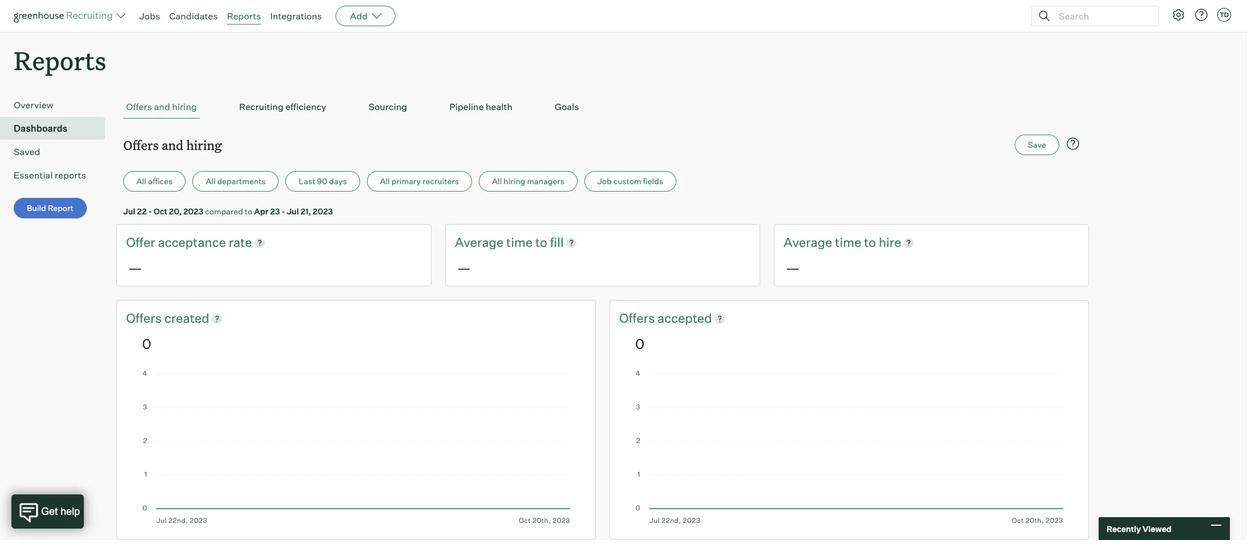 Task type: vqa. For each thing, say whether or not it's contained in the screenshot.
Upcoming Interviews Today link
no



Task type: locate. For each thing, give the bounding box(es) containing it.
0 horizontal spatial average link
[[455, 234, 506, 252]]

- right 23
[[282, 207, 285, 216]]

Search text field
[[1056, 8, 1148, 24]]

1 horizontal spatial -
[[282, 207, 285, 216]]

0 vertical spatial and
[[154, 101, 170, 113]]

offers
[[126, 101, 152, 113], [123, 137, 159, 154], [126, 311, 164, 326], [619, 311, 658, 326]]

to
[[245, 207, 252, 216], [535, 235, 547, 250], [864, 235, 876, 250]]

all for all offices
[[136, 176, 146, 186]]

offers and hiring inside button
[[126, 101, 197, 113]]

all left primary in the left top of the page
[[380, 176, 390, 186]]

2 0 from the left
[[635, 335, 645, 353]]

2 - from the left
[[282, 207, 285, 216]]

2 time from the left
[[835, 235, 861, 250]]

1 horizontal spatial 0
[[635, 335, 645, 353]]

sourcing button
[[366, 95, 410, 119]]

1 average time to from the left
[[455, 235, 550, 250]]

2 vertical spatial hiring
[[504, 176, 525, 186]]

1 horizontal spatial offers link
[[619, 310, 658, 328]]

0 horizontal spatial —
[[128, 260, 142, 277]]

2 horizontal spatial to
[[864, 235, 876, 250]]

viewed
[[1143, 524, 1172, 534]]

created link
[[164, 310, 209, 328]]

essential reports
[[14, 170, 86, 181]]

1 to link from the left
[[535, 234, 550, 252]]

1 xychart image from the left
[[142, 371, 570, 525]]

jul left 21, on the top of the page
[[287, 207, 299, 216]]

0 horizontal spatial time link
[[506, 234, 535, 252]]

and
[[154, 101, 170, 113], [162, 137, 183, 154]]

integrations link
[[270, 10, 322, 22]]

all inside all primary recruiters 'button'
[[380, 176, 390, 186]]

2 offers link from the left
[[619, 310, 658, 328]]

2 all from the left
[[206, 176, 216, 186]]

1 offers link from the left
[[126, 310, 164, 328]]

average for hire
[[784, 235, 832, 250]]

fields
[[643, 176, 663, 186]]

- right 22
[[148, 207, 152, 216]]

hire link
[[879, 234, 901, 252]]

all for all hiring managers
[[492, 176, 502, 186]]

accepted
[[658, 311, 712, 326]]

0 horizontal spatial average time to
[[455, 235, 550, 250]]

reports right candidates
[[227, 10, 261, 22]]

1 vertical spatial reports
[[14, 43, 106, 77]]

all left offices
[[136, 176, 146, 186]]

average time to for hire
[[784, 235, 879, 250]]

average time to for fill
[[455, 235, 550, 250]]

xychart image for created
[[142, 371, 570, 525]]

2 average link from the left
[[784, 234, 835, 252]]

average link
[[455, 234, 506, 252], [784, 234, 835, 252]]

build
[[27, 203, 46, 213]]

— for hire
[[786, 260, 800, 277]]

to link for fill
[[535, 234, 550, 252]]

23
[[270, 207, 280, 216]]

to link
[[535, 234, 550, 252], [864, 234, 879, 252]]

0 horizontal spatial xychart image
[[142, 371, 570, 525]]

4 all from the left
[[492, 176, 502, 186]]

sourcing
[[369, 101, 407, 113]]

1 horizontal spatial to link
[[864, 234, 879, 252]]

1 — from the left
[[128, 260, 142, 277]]

0
[[142, 335, 151, 353], [635, 335, 645, 353]]

all primary recruiters
[[380, 176, 459, 186]]

90
[[317, 176, 327, 186]]

3 all from the left
[[380, 176, 390, 186]]

2023 right 20,
[[183, 207, 203, 216]]

tab list
[[123, 95, 1082, 119]]

integrations
[[270, 10, 322, 22]]

td
[[1220, 11, 1229, 19]]

reports link
[[227, 10, 261, 22]]

1 0 from the left
[[142, 335, 151, 353]]

dashboards link
[[14, 122, 100, 135]]

0 horizontal spatial 0
[[142, 335, 151, 353]]

1 horizontal spatial time link
[[835, 234, 864, 252]]

time
[[506, 235, 533, 250], [835, 235, 861, 250]]

all inside all offices button
[[136, 176, 146, 186]]

time left hire
[[835, 235, 861, 250]]

0 vertical spatial reports
[[227, 10, 261, 22]]

time left fill
[[506, 235, 533, 250]]

time link for fill
[[506, 234, 535, 252]]

0 horizontal spatial offers link
[[126, 310, 164, 328]]

0 horizontal spatial jul
[[123, 207, 135, 216]]

all hiring managers
[[492, 176, 564, 186]]

all inside all hiring managers button
[[492, 176, 502, 186]]

0 for accepted
[[635, 335, 645, 353]]

1 horizontal spatial to
[[535, 235, 547, 250]]

all left the managers
[[492, 176, 502, 186]]

0 vertical spatial hiring
[[172, 101, 197, 113]]

to left fill
[[535, 235, 547, 250]]

acceptance link
[[158, 234, 229, 252]]

2 jul from the left
[[287, 207, 299, 216]]

1 horizontal spatial —
[[457, 260, 471, 277]]

2 xychart image from the left
[[635, 371, 1063, 525]]

job
[[598, 176, 612, 186]]

all offices
[[136, 176, 173, 186]]

dashboards
[[14, 123, 67, 134]]

td button
[[1215, 6, 1233, 24]]

average time to
[[455, 235, 550, 250], [784, 235, 879, 250]]

2 to link from the left
[[864, 234, 879, 252]]

to left hire
[[864, 235, 876, 250]]

1 horizontal spatial reports
[[227, 10, 261, 22]]

1 horizontal spatial 2023
[[313, 207, 333, 216]]

xychart image
[[142, 371, 570, 525], [635, 371, 1063, 525]]

all left the departments
[[206, 176, 216, 186]]

jul left 22
[[123, 207, 135, 216]]

2 time link from the left
[[835, 234, 864, 252]]

save
[[1028, 140, 1046, 150]]

saved
[[14, 146, 40, 158]]

0 vertical spatial offers and hiring
[[126, 101, 197, 113]]

to for hire
[[864, 235, 876, 250]]

health
[[486, 101, 513, 113]]

build report button
[[14, 198, 87, 219]]

days
[[329, 176, 347, 186]]

0 horizontal spatial average
[[455, 235, 504, 250]]

3 — from the left
[[786, 260, 800, 277]]

managers
[[527, 176, 564, 186]]

offers and hiring
[[126, 101, 197, 113], [123, 137, 222, 154]]

average link for fill
[[455, 234, 506, 252]]

0 horizontal spatial reports
[[14, 43, 106, 77]]

— for fill
[[457, 260, 471, 277]]

2023 right 21, on the top of the page
[[313, 207, 333, 216]]

time link left hire link
[[835, 234, 864, 252]]

build report
[[27, 203, 73, 213]]

essential
[[14, 170, 53, 181]]

2 average from the left
[[784, 235, 832, 250]]

last 90 days button
[[286, 171, 360, 192]]

0 horizontal spatial to
[[245, 207, 252, 216]]

to left apr
[[245, 207, 252, 216]]

created
[[164, 311, 209, 326]]

1 time from the left
[[506, 235, 533, 250]]

time link left 'fill' link
[[506, 234, 535, 252]]

1 horizontal spatial average link
[[784, 234, 835, 252]]

time for fill
[[506, 235, 533, 250]]

report
[[48, 203, 73, 213]]

and inside button
[[154, 101, 170, 113]]

1 horizontal spatial average
[[784, 235, 832, 250]]

hiring
[[172, 101, 197, 113], [186, 137, 222, 154], [504, 176, 525, 186]]

21,
[[301, 207, 311, 216]]

all primary recruiters button
[[367, 171, 472, 192]]

1 time link from the left
[[506, 234, 535, 252]]

1 jul from the left
[[123, 207, 135, 216]]

departments
[[217, 176, 266, 186]]

1 average link from the left
[[455, 234, 506, 252]]

1 average from the left
[[455, 235, 504, 250]]

0 horizontal spatial 2023
[[183, 207, 203, 216]]

—
[[128, 260, 142, 277], [457, 260, 471, 277], [786, 260, 800, 277]]

reports down greenhouse recruiting "image"
[[14, 43, 106, 77]]

2 average time to from the left
[[784, 235, 879, 250]]

2023
[[183, 207, 203, 216], [313, 207, 333, 216]]

reports
[[227, 10, 261, 22], [14, 43, 106, 77]]

0 horizontal spatial -
[[148, 207, 152, 216]]

1 all from the left
[[136, 176, 146, 186]]

greenhouse recruiting image
[[14, 9, 116, 23]]

1 horizontal spatial average time to
[[784, 235, 879, 250]]

2 horizontal spatial —
[[786, 260, 800, 277]]

0 for created
[[142, 335, 151, 353]]

1 horizontal spatial jul
[[287, 207, 299, 216]]

add button
[[336, 6, 396, 26]]

0 horizontal spatial time
[[506, 235, 533, 250]]

offices
[[148, 176, 173, 186]]

accepted link
[[658, 310, 712, 328]]

save button
[[1015, 135, 1059, 155]]

all inside all departments button
[[206, 176, 216, 186]]

1 horizontal spatial xychart image
[[635, 371, 1063, 525]]

-
[[148, 207, 152, 216], [282, 207, 285, 216]]

1 horizontal spatial time
[[835, 235, 861, 250]]

all
[[136, 176, 146, 186], [206, 176, 216, 186], [380, 176, 390, 186], [492, 176, 502, 186]]

2 — from the left
[[457, 260, 471, 277]]

offers link
[[126, 310, 164, 328], [619, 310, 658, 328]]

jul
[[123, 207, 135, 216], [287, 207, 299, 216]]

compared
[[205, 207, 243, 216]]

0 horizontal spatial to link
[[535, 234, 550, 252]]

all hiring managers button
[[479, 171, 578, 192]]

average
[[455, 235, 504, 250], [784, 235, 832, 250]]



Task type: describe. For each thing, give the bounding box(es) containing it.
1 2023 from the left
[[183, 207, 203, 216]]

recently viewed
[[1107, 524, 1172, 534]]

candidates
[[169, 10, 218, 22]]

hiring inside button
[[504, 176, 525, 186]]

jul 22 - oct 20, 2023 compared to apr 23 - jul 21, 2023
[[123, 207, 333, 216]]

td button
[[1217, 8, 1231, 22]]

offer link
[[126, 234, 158, 252]]

custom
[[613, 176, 641, 186]]

job custom fields button
[[584, 171, 676, 192]]

recruiters
[[423, 176, 459, 186]]

time link for hire
[[835, 234, 864, 252]]

configure image
[[1172, 8, 1186, 22]]

reports
[[55, 170, 86, 181]]

rate
[[229, 235, 252, 250]]

primary
[[392, 176, 421, 186]]

recruiting efficiency button
[[236, 95, 329, 119]]

overview link
[[14, 98, 100, 112]]

hire
[[879, 235, 901, 250]]

20,
[[169, 207, 182, 216]]

recruiting efficiency
[[239, 101, 326, 113]]

efficiency
[[285, 101, 326, 113]]

to link for hire
[[864, 234, 879, 252]]

xychart image for accepted
[[635, 371, 1063, 525]]

pipeline health
[[449, 101, 513, 113]]

hiring inside button
[[172, 101, 197, 113]]

faq image
[[1066, 137, 1080, 151]]

recently
[[1107, 524, 1141, 534]]

1 - from the left
[[148, 207, 152, 216]]

2 2023 from the left
[[313, 207, 333, 216]]

tab list containing offers and hiring
[[123, 95, 1082, 119]]

saved link
[[14, 145, 100, 159]]

goals
[[555, 101, 579, 113]]

offer
[[126, 235, 155, 250]]

1 vertical spatial offers and hiring
[[123, 137, 222, 154]]

all for all departments
[[206, 176, 216, 186]]

all for all primary recruiters
[[380, 176, 390, 186]]

average for fill
[[455, 235, 504, 250]]

time for hire
[[835, 235, 861, 250]]

pipeline health button
[[447, 95, 515, 119]]

offer acceptance
[[126, 235, 229, 250]]

1 vertical spatial and
[[162, 137, 183, 154]]

jobs
[[139, 10, 160, 22]]

jobs link
[[139, 10, 160, 22]]

offers and hiring button
[[123, 95, 200, 119]]

goals button
[[552, 95, 582, 119]]

add
[[350, 10, 368, 22]]

fill
[[550, 235, 564, 250]]

1 vertical spatial hiring
[[186, 137, 222, 154]]

last 90 days
[[299, 176, 347, 186]]

acceptance
[[158, 235, 226, 250]]

apr
[[254, 207, 269, 216]]

all departments
[[206, 176, 266, 186]]

last
[[299, 176, 315, 186]]

all offices button
[[123, 171, 186, 192]]

recruiting
[[239, 101, 284, 113]]

rate link
[[229, 234, 252, 252]]

job custom fields
[[598, 176, 663, 186]]

offers link for created
[[126, 310, 164, 328]]

offers inside offers and hiring button
[[126, 101, 152, 113]]

oct
[[154, 207, 167, 216]]

to for fill
[[535, 235, 547, 250]]

candidates link
[[169, 10, 218, 22]]

fill link
[[550, 234, 564, 252]]

pipeline
[[449, 101, 484, 113]]

average link for hire
[[784, 234, 835, 252]]

22
[[137, 207, 147, 216]]

all departments button
[[193, 171, 279, 192]]

offers link for accepted
[[619, 310, 658, 328]]

essential reports link
[[14, 168, 100, 182]]

overview
[[14, 99, 54, 111]]



